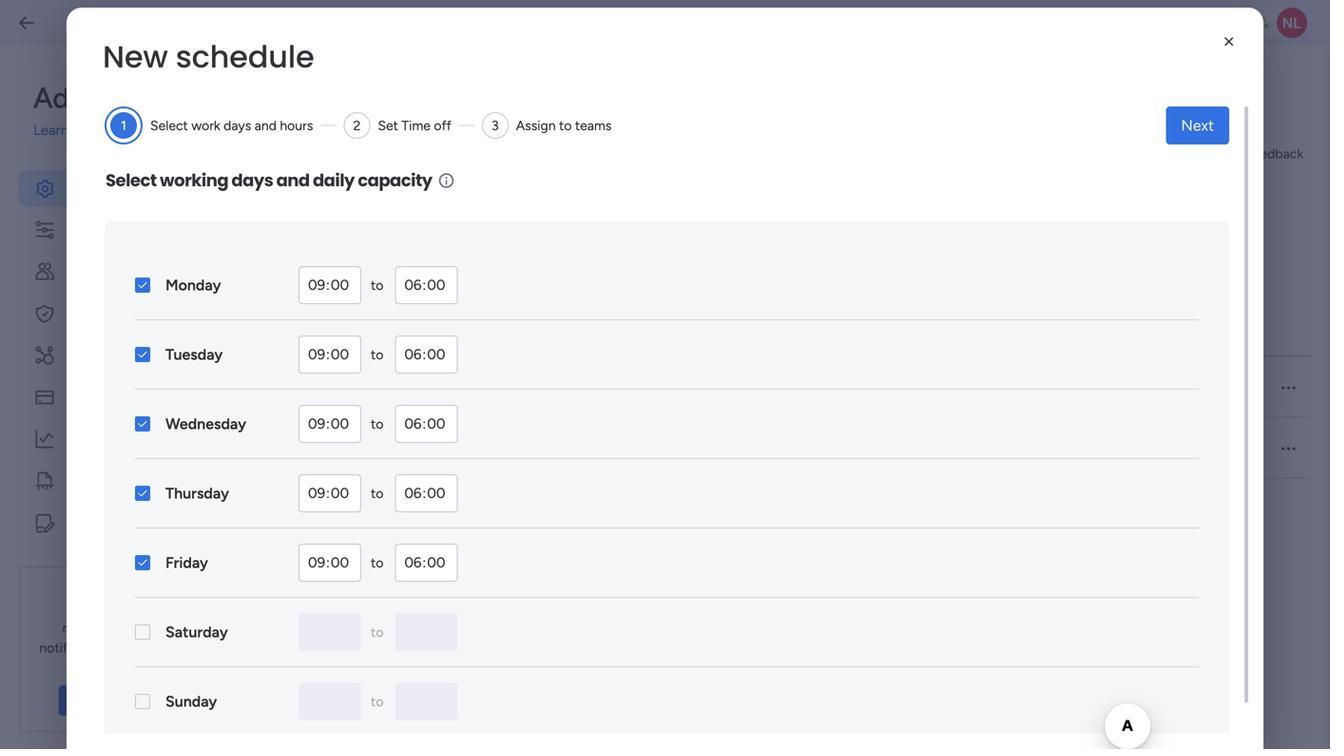 Task type: locate. For each thing, give the bounding box(es) containing it.
1 vertical spatial days
[[231, 168, 273, 193]]

usage stats
[[71, 429, 161, 449]]

learn inside button
[[67, 693, 100, 708]]

a right the 'assigned'
[[1139, 379, 1145, 396]]

0 vertical spatial days
[[224, 117, 251, 134]]

0 vertical spatial we
[[665, 379, 684, 396]]

0 vertical spatial edit time off button
[[826, 377, 953, 397]]

more
[[72, 122, 105, 139], [104, 693, 134, 708]]

1 vertical spatial we
[[665, 440, 684, 456]]

anyone
[[953, 379, 999, 396]]

select left the work
[[150, 117, 188, 134]]

edit time off for account schedule
[[826, 379, 902, 396]]

0 vertical spatial new schedule
[[103, 36, 314, 78]]

get
[[75, 600, 97, 616]]

0 horizontal spatial a
[[389, 253, 397, 271]]

assigned
[[1067, 379, 1119, 396]]

0 vertical spatial tu
[[636, 379, 650, 396]]

0 vertical spatial and
[[255, 117, 277, 134]]

1 vertical spatial fr
[[730, 440, 741, 456]]

new schedule down account schedule
[[331, 440, 415, 456]]

give feedback button
[[1183, 138, 1311, 169]]

1 vertical spatial th
[[700, 440, 714, 456]]

1 vertical spatial new schedule
[[331, 440, 415, 456]]

1 vertical spatial edit
[[826, 440, 849, 456]]

edit time off button
[[826, 377, 953, 397], [826, 438, 953, 458]]

saturday
[[165, 623, 228, 641]]

administration
[[33, 81, 223, 115]]

content
[[71, 512, 134, 533]]

0 vertical spatial su
[[571, 379, 586, 396]]

to for thursday
[[371, 485, 383, 502]]

content directory button
[[19, 504, 240, 541]]

1 vertical spatial a
[[1139, 379, 1145, 396]]

row
[[312, 304, 1311, 357], [316, 357, 1311, 418], [316, 418, 1311, 479]]

1 vertical spatial more
[[104, 693, 134, 708]]

billing button
[[19, 379, 240, 416]]

directory
[[139, 512, 207, 533]]

row group containing account schedule
[[316, 357, 1311, 479]]

learn more button
[[59, 685, 143, 716]]

directly
[[117, 640, 162, 656]]

select work days and hours
[[150, 117, 313, 134]]

and
[[255, 117, 277, 134], [276, 168, 310, 193]]

select for select work days and hours
[[150, 117, 188, 134]]

None time field
[[298, 266, 361, 304], [395, 266, 458, 304], [298, 336, 361, 374], [395, 336, 458, 374], [298, 405, 361, 443], [395, 405, 458, 443], [298, 474, 361, 512], [395, 474, 458, 512], [298, 544, 361, 582], [395, 544, 458, 582], [298, 266, 361, 304], [395, 266, 458, 304], [298, 336, 361, 374], [395, 336, 458, 374], [298, 405, 361, 443], [395, 405, 458, 443], [298, 474, 361, 512], [395, 474, 458, 512], [298, 544, 361, 582], [395, 544, 458, 582]]

0 horizontal spatial new
[[103, 36, 168, 78]]

sa
[[756, 379, 771, 396], [756, 440, 771, 456]]

new schedule inside field
[[103, 36, 314, 78]]

to
[[559, 117, 572, 134], [371, 277, 383, 293], [1012, 321, 1025, 338], [371, 347, 383, 363], [1123, 379, 1135, 396], [371, 416, 383, 432], [371, 485, 383, 502], [371, 555, 383, 571], [371, 624, 383, 640], [371, 694, 383, 710]]

schedule
[[337, 321, 392, 338]]

0 vertical spatial mo
[[601, 379, 620, 396]]

0 vertical spatial a
[[389, 253, 397, 271]]

schedule down 3
[[401, 142, 540, 184]]

1 vertical spatial learn
[[67, 693, 100, 708]]

new down account
[[331, 440, 359, 456]]

1 edit time off button from the top
[[826, 377, 953, 397]]

2 mo from the top
[[601, 440, 620, 456]]

and left hours
[[255, 117, 277, 134]]

su
[[571, 379, 586, 396], [571, 440, 586, 456]]

0 vertical spatial learn
[[33, 122, 69, 139]]

account schedule
[[331, 379, 439, 396]]

edit time off button for account schedule
[[826, 377, 953, 397]]

assign
[[516, 117, 556, 134]]

1 mo from the top
[[601, 379, 620, 396]]

1 vertical spatial sa
[[756, 440, 771, 456]]

1 vertical spatial su
[[571, 440, 586, 456]]

0 vertical spatial more
[[72, 122, 105, 139]]

a
[[389, 253, 397, 271], [1139, 379, 1145, 396]]

new
[[103, 36, 168, 78], [331, 440, 359, 456]]

new schedule up the work
[[103, 36, 314, 78]]

row group inside grid
[[316, 357, 1311, 479]]

usage stats button
[[19, 421, 240, 458]]

select
[[150, 117, 188, 134], [105, 168, 157, 193]]

new schedule
[[103, 36, 314, 78], [331, 440, 415, 456]]

th
[[700, 379, 714, 396], [700, 440, 714, 456]]

learn down on
[[67, 693, 100, 708]]

0 horizontal spatial new schedule
[[103, 36, 314, 78]]

grid containing schedule
[[312, 304, 1311, 749]]

more left 1
[[72, 122, 105, 139]]

mo
[[601, 379, 620, 396], [601, 440, 620, 456]]

edit time off button for new schedule
[[826, 438, 953, 458]]

grid
[[312, 304, 1311, 749]]

administration learn more
[[33, 81, 223, 139]]

off
[[434, 117, 451, 134], [858, 321, 875, 338], [885, 379, 902, 396], [885, 440, 902, 456]]

profile link
[[306, 84, 390, 119]]

0 vertical spatial th
[[700, 379, 714, 396]]

tidy
[[71, 471, 103, 491]]

fr
[[730, 379, 741, 396], [730, 440, 741, 456]]

New schedule field
[[98, 31, 870, 83]]

add a schedule button
[[316, 243, 477, 281]]

default
[[454, 379, 497, 396]]

work schedule
[[316, 142, 540, 184]]

0 vertical spatial edit time off
[[826, 379, 902, 396]]

schedule right add
[[401, 253, 462, 271]]

a right add
[[389, 253, 397, 271]]

2 edit from the top
[[826, 440, 849, 456]]

row containing new schedule
[[316, 418, 1311, 479]]

row group
[[316, 357, 1311, 479]]

schedule
[[176, 36, 314, 78], [401, 142, 540, 184], [401, 253, 462, 271], [385, 379, 439, 396], [1149, 379, 1202, 396], [362, 440, 415, 456]]

a inside add a schedule button
[[389, 253, 397, 271]]

new schedule button
[[316, 423, 571, 473]]

1 vertical spatial edit time off
[[826, 440, 902, 456]]

schedule up select work days and hours on the top
[[176, 36, 314, 78]]

who
[[1002, 379, 1027, 396]]

1 vertical spatial mo
[[601, 440, 620, 456]]

1
[[121, 117, 126, 134]]

and left the daily
[[276, 168, 310, 193]]

days for working
[[231, 168, 273, 193]]

0 vertical spatial edit
[[826, 379, 849, 396]]

on
[[76, 660, 91, 676]]

we
[[665, 379, 684, 396], [665, 440, 684, 456]]

days
[[224, 117, 251, 134], [231, 168, 273, 193], [627, 321, 654, 338]]

1 horizontal spatial new schedule
[[331, 440, 415, 456]]

2 vertical spatial days
[[627, 321, 654, 338]]

1 horizontal spatial a
[[1139, 379, 1145, 396]]

2 edit time off from the top
[[826, 440, 902, 456]]

learn
[[33, 122, 69, 139], [67, 693, 100, 708]]

learn more
[[67, 693, 134, 708]]

edit
[[826, 379, 849, 396], [826, 440, 849, 456]]

1 edit time off from the top
[[826, 379, 902, 396]]

0 vertical spatial fr
[[730, 379, 741, 396]]

1 horizontal spatial new
[[331, 440, 359, 456]]

new up the administration
[[103, 36, 168, 78]]

2 tu from the top
[[636, 440, 650, 456]]

learn left 1
[[33, 122, 69, 139]]

1 vertical spatial tu
[[636, 440, 650, 456]]

working days
[[574, 321, 654, 338]]

get your monday.com notifications directly on slack
[[39, 600, 162, 676]]

2 su from the top
[[571, 440, 586, 456]]

tu
[[636, 379, 650, 396], [636, 440, 650, 456]]

select up 'customization'
[[105, 168, 157, 193]]

users
[[71, 261, 114, 282]]

tidy up
[[71, 471, 129, 491]]

to for monday
[[371, 277, 383, 293]]

1 edit from the top
[[826, 379, 849, 396]]

not
[[1043, 379, 1063, 396]]

1 vertical spatial and
[[276, 168, 310, 193]]

security button
[[19, 295, 240, 332]]

set
[[378, 117, 398, 134]]

2 we from the top
[[665, 440, 684, 456]]

1 vertical spatial edit time off button
[[826, 438, 953, 458]]

2 button
[[344, 112, 370, 139]]

wednesday
[[165, 415, 246, 433]]

None text field
[[298, 613, 361, 651], [395, 613, 458, 651], [298, 683, 361, 721], [395, 683, 458, 721], [298, 613, 361, 651], [395, 613, 458, 651], [298, 683, 361, 721], [395, 683, 458, 721]]

noah lott image
[[1277, 8, 1307, 38]]

1 vertical spatial select
[[105, 168, 157, 193]]

time
[[401, 117, 431, 134], [826, 321, 855, 338], [853, 379, 882, 396], [853, 440, 882, 456]]

3
[[491, 117, 499, 134]]

edit time off
[[826, 379, 902, 396], [826, 440, 902, 456]]

and for daily
[[276, 168, 310, 193]]

a inside row
[[1139, 379, 1145, 396]]

tidy up button
[[19, 463, 240, 500]]

more down the slack
[[104, 693, 134, 708]]

0 vertical spatial sa
[[756, 379, 771, 396]]

edit for new schedule
[[826, 440, 849, 456]]

assigned
[[954, 321, 1009, 338]]

0 vertical spatial select
[[150, 117, 188, 134]]

1 vertical spatial new
[[331, 440, 359, 456]]

2 edit time off button from the top
[[826, 438, 953, 458]]

tuesday
[[165, 346, 223, 364]]

assign to teams
[[516, 117, 612, 134]]

0 vertical spatial new
[[103, 36, 168, 78]]



Task type: vqa. For each thing, say whether or not it's contained in the screenshot.
Learn more link
yes



Task type: describe. For each thing, give the bounding box(es) containing it.
days for work
[[224, 117, 251, 134]]

schedule down account schedule
[[362, 440, 415, 456]]

to for friday
[[371, 555, 383, 571]]

to for sunday
[[371, 694, 383, 710]]

slack
[[94, 660, 126, 676]]

back to workspace image
[[17, 13, 36, 32]]

1 button
[[110, 112, 137, 139]]

your
[[100, 600, 127, 616]]

1 sa from the top
[[756, 379, 771, 396]]

new inside button
[[331, 440, 359, 456]]

2 th from the top
[[700, 440, 714, 456]]

select working days and daily capacity
[[105, 168, 432, 193]]

feedback
[[1248, 145, 1303, 162]]

work
[[191, 117, 220, 134]]

row containing schedule
[[312, 304, 1311, 357]]

hours
[[280, 117, 313, 134]]

monday.com
[[62, 620, 139, 636]]

2 sa from the top
[[756, 440, 771, 456]]

notifications
[[39, 640, 114, 656]]

customization button
[[19, 212, 240, 249]]

anyone who is not assigned to a schedule
[[953, 379, 1202, 396]]

usage
[[71, 429, 119, 449]]

schedule inside field
[[176, 36, 314, 78]]

learn more link
[[33, 120, 240, 141]]

stats
[[124, 429, 161, 449]]

friday
[[165, 554, 208, 572]]

1 fr from the top
[[730, 379, 741, 396]]

new schedule inside button
[[331, 440, 415, 456]]

to for wednesday
[[371, 416, 383, 432]]

1 we from the top
[[665, 379, 684, 396]]

select for select working days and daily capacity
[[105, 168, 157, 193]]

off inside new schedule 'document'
[[434, 117, 451, 134]]

and for hours
[[255, 117, 277, 134]]

3 button
[[482, 112, 508, 139]]

close image
[[1220, 32, 1239, 51]]

1 tu from the top
[[636, 379, 650, 396]]

is
[[1031, 379, 1040, 396]]

time off
[[826, 321, 875, 338]]

billing
[[71, 387, 116, 407]]

1 th from the top
[[700, 379, 714, 396]]

account
[[331, 379, 382, 396]]

assigned to
[[954, 321, 1025, 338]]

default element
[[446, 376, 526, 399]]

row containing account schedule
[[316, 357, 1311, 418]]

teams
[[575, 117, 612, 134]]

new schedule document
[[67, 8, 1264, 749]]

working
[[574, 321, 623, 338]]

more inside button
[[104, 693, 134, 708]]

users button
[[19, 253, 240, 290]]

general
[[71, 178, 130, 198]]

to for tuesday
[[371, 347, 383, 363]]

capacity
[[358, 168, 432, 193]]

monday
[[165, 276, 221, 294]]

api (setup and view your account api token) image
[[33, 344, 56, 367]]

content directory
[[71, 512, 207, 533]]

up
[[107, 471, 129, 491]]

1 su from the top
[[571, 379, 586, 396]]

security
[[71, 303, 134, 324]]

work
[[316, 142, 393, 184]]

add
[[357, 253, 385, 271]]

new inside field
[[103, 36, 168, 78]]

next
[[1181, 116, 1214, 135]]

time inside new schedule 'document'
[[401, 117, 431, 134]]

schedule right the 'assigned'
[[1149, 379, 1202, 396]]

learn inside administration learn more
[[33, 122, 69, 139]]

to for saturday
[[371, 624, 383, 640]]

2
[[353, 117, 361, 134]]

customization
[[71, 220, 182, 240]]

working
[[160, 168, 228, 193]]

edit time off for new schedule
[[826, 440, 902, 456]]

give
[[1218, 145, 1245, 162]]

profile
[[325, 91, 371, 110]]

sunday
[[165, 693, 217, 711]]

thursday
[[165, 484, 229, 502]]

2 fr from the top
[[730, 440, 741, 456]]

general button
[[19, 170, 240, 207]]

edit for account schedule
[[826, 379, 849, 396]]

set time off
[[378, 117, 451, 134]]

next button
[[1166, 106, 1229, 145]]

new schedule dialog
[[0, 0, 1330, 749]]

add a schedule
[[357, 253, 462, 271]]

more inside administration learn more
[[72, 122, 105, 139]]

give feedback
[[1218, 145, 1303, 162]]

schedule right account
[[385, 379, 439, 396]]

days inside row
[[627, 321, 654, 338]]

daily
[[313, 168, 355, 193]]



